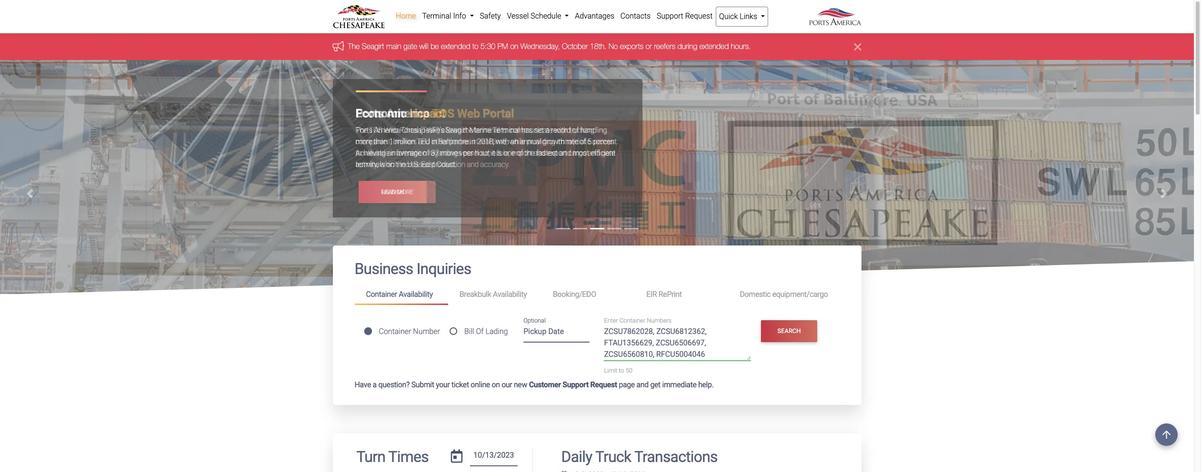 Task type: vqa. For each thing, say whether or not it's contained in the screenshot.
TO within the alert
yes



Task type: locate. For each thing, give the bounding box(es) containing it.
turn times
[[357, 448, 429, 466]]

on left the our
[[492, 381, 500, 390]]

is
[[497, 149, 502, 158]]

ports for ports america chesapeake's seagirt marine terminal has set a record of handling more than 1 million teu in baltimore in 2018,                         with an annual growth rate of 5 percent. achieving an average of 37 moves per hour, it is one of the fastest and most efficient terminals on the u.s. east coast.
[[356, 126, 373, 135]]

2 ports from the top
[[356, 126, 373, 135]]

vessel
[[507, 11, 529, 20]]

submit
[[412, 381, 434, 390]]

1 vertical spatial on
[[386, 160, 394, 169]]

it
[[492, 149, 495, 158]]

gate down percent.
[[602, 149, 615, 158]]

growth
[[543, 137, 565, 146]]

business
[[355, 260, 413, 278]]

0 horizontal spatial terminal
[[422, 11, 452, 20]]

calendar day image
[[451, 450, 463, 463]]

to
[[473, 42, 479, 51], [502, 126, 508, 135], [356, 149, 362, 158], [619, 368, 625, 375]]

in up 'vessel'
[[470, 137, 476, 146]]

1 vertical spatial immediate
[[663, 381, 697, 390]]

0 horizontal spatial portal
[[400, 126, 418, 135]]

parties
[[450, 137, 471, 146]]

1 vertical spatial ports
[[356, 126, 373, 135]]

breakbulk availability
[[460, 290, 527, 299]]

terminal info link
[[419, 7, 477, 26]]

0 vertical spatial a
[[546, 126, 550, 135]]

availability right 'breakbulk'
[[493, 290, 527, 299]]

1 vertical spatial portal
[[400, 126, 418, 135]]

main content
[[326, 246, 869, 473]]

1 horizontal spatial with
[[555, 126, 568, 135]]

import
[[512, 149, 532, 158]]

on inside alert
[[511, 42, 519, 51]]

container down business
[[366, 290, 397, 299]]

2 horizontal spatial on
[[511, 42, 519, 51]]

ports
[[356, 107, 384, 121], [356, 126, 373, 135]]

with up "growth"
[[555, 126, 568, 135]]

your
[[436, 381, 450, 390]]

close image
[[855, 41, 862, 53]]

the inside the tos web portal (twp) allows the terminal to communicate with trucking companies,                         brokers and other parties in real time, while providing immediate access to valuable                         information regarding vessel schedule, import and export cargo and gate activity, which increased production and accuracy.
[[463, 126, 473, 135]]

america inside ports america chesapeake's seagirt marine terminal has set a record of handling more than 1 million teu in baltimore in 2018,                         with an annual growth rate of 5 percent. achieving an average of 37 moves per hour, it is one of the fastest and most efficient terminals on the u.s. east coast.
[[374, 126, 400, 135]]

tos up companies,
[[369, 126, 383, 135]]

a
[[546, 126, 550, 135], [373, 381, 377, 390]]

0 horizontal spatial web
[[384, 126, 398, 135]]

a inside ports america chesapeake's seagirt marine terminal has set a record of handling more than 1 million teu in baltimore in 2018,                         with an annual growth rate of 5 percent. achieving an average of 37 moves per hour, it is one of the fastest and most efficient terminals on the u.s. east coast.
[[546, 126, 550, 135]]

0 horizontal spatial extended
[[441, 42, 471, 51]]

request down limit
[[591, 381, 617, 390]]

moves
[[441, 149, 462, 158]]

terminal up time, on the left top of the page
[[493, 126, 520, 135]]

support right customer
[[563, 381, 589, 390]]

export
[[547, 149, 567, 158]]

companies,
[[356, 137, 392, 146]]

1 horizontal spatial web
[[457, 107, 480, 121]]

and down rate
[[559, 149, 571, 158]]

a inside main content
[[373, 381, 377, 390]]

main content containing business inquiries
[[326, 246, 869, 473]]

support up 'reefers'
[[657, 11, 684, 20]]

schedule,
[[481, 149, 510, 158]]

container left number
[[379, 327, 411, 336]]

domestic
[[740, 290, 771, 299]]

america for tos
[[387, 107, 430, 121]]

in inside the tos web portal (twp) allows the terminal to communicate with trucking companies,                         brokers and other parties in real time, while providing immediate access to valuable                         information regarding vessel schedule, import and export cargo and gate activity, which increased production and accuracy.
[[473, 137, 478, 146]]

of
[[573, 126, 579, 135], [580, 137, 586, 146], [423, 149, 429, 158], [517, 149, 523, 158]]

container
[[366, 290, 397, 299], [620, 317, 646, 324], [379, 327, 411, 336]]

seagirt up baltimore
[[446, 126, 468, 135]]

tos inside the tos web portal (twp) allows the terminal to communicate with trucking companies,                         brokers and other parties in real time, while providing immediate access to valuable                         information regarding vessel schedule, import and export cargo and gate activity, which increased production and accuracy.
[[369, 126, 383, 135]]

1 vertical spatial a
[[373, 381, 377, 390]]

1 vertical spatial seagirt
[[446, 126, 468, 135]]

1 horizontal spatial the
[[463, 126, 473, 135]]

safety
[[480, 11, 501, 20]]

on inside ports america chesapeake's seagirt marine terminal has set a record of handling more than 1 million teu in baltimore in 2018,                         with an annual growth rate of 5 percent. achieving an average of 37 moves per hour, it is one of the fastest and most efficient terminals on the u.s. east coast.
[[386, 160, 394, 169]]

contacts link
[[618, 7, 654, 26]]

0 horizontal spatial tos
[[369, 126, 383, 135]]

the
[[348, 42, 360, 51], [356, 126, 368, 135]]

0 horizontal spatial on
[[386, 160, 394, 169]]

the down annual
[[525, 149, 535, 158]]

the left main on the left
[[348, 42, 360, 51]]

breakbulk availability link
[[448, 286, 542, 304]]

0 vertical spatial the
[[463, 126, 473, 135]]

during
[[678, 42, 698, 51]]

per
[[463, 149, 473, 158]]

in right teu
[[432, 137, 437, 146]]

to up time, on the left top of the page
[[502, 126, 508, 135]]

1 horizontal spatial a
[[546, 126, 550, 135]]

extended right be
[[441, 42, 471, 51]]

america for chesapeake's
[[374, 126, 400, 135]]

1 horizontal spatial seagirt
[[446, 126, 468, 135]]

1 horizontal spatial extended
[[700, 42, 729, 51]]

ports up the more
[[356, 126, 373, 135]]

1 vertical spatial america
[[374, 126, 400, 135]]

1 horizontal spatial terminal
[[493, 126, 520, 135]]

communicate
[[509, 126, 553, 135]]

seagirt
[[362, 42, 384, 51], [446, 126, 468, 135]]

tos up allows
[[432, 107, 455, 121]]

america
[[387, 107, 430, 121], [374, 126, 400, 135]]

home link
[[393, 7, 419, 26]]

gate
[[404, 42, 417, 51], [602, 149, 615, 158]]

and down providing
[[534, 149, 546, 158]]

the left u.s.
[[396, 160, 406, 169]]

container for container availability
[[366, 290, 397, 299]]

2 horizontal spatial the
[[525, 149, 535, 158]]

the for the tos web portal (twp) allows the terminal to communicate with trucking companies,                         brokers and other parties in real time, while providing immediate access to valuable                         information regarding vessel schedule, import and export cargo and gate activity, which increased production and accuracy.
[[356, 126, 368, 135]]

the seagirt main gate will be extended to 5:30 pm on wednesday, october 18th.  no exports or reefers during extended hours. alert
[[0, 34, 1195, 60]]

more
[[356, 137, 372, 146]]

lading
[[486, 327, 508, 336]]

1
[[389, 137, 393, 146]]

0 vertical spatial with
[[555, 126, 568, 135]]

read more
[[381, 189, 413, 196]]

seagirt left main on the left
[[362, 42, 384, 51]]

0 vertical spatial portal
[[483, 107, 514, 121]]

0 vertical spatial support
[[657, 11, 684, 20]]

1 vertical spatial the
[[525, 149, 535, 158]]

advantages link
[[572, 7, 618, 26]]

1 horizontal spatial request
[[686, 11, 713, 20]]

our
[[502, 381, 512, 390]]

0 vertical spatial ports
[[356, 107, 384, 121]]

1 vertical spatial the
[[356, 126, 368, 135]]

0 horizontal spatial availability
[[399, 290, 433, 299]]

0 vertical spatial web
[[457, 107, 480, 121]]

1 horizontal spatial immediate
[[663, 381, 697, 390]]

0 horizontal spatial immediate
[[557, 137, 590, 146]]

0 vertical spatial america
[[387, 107, 430, 121]]

the
[[463, 126, 473, 135], [525, 149, 535, 158], [396, 160, 406, 169]]

0 vertical spatial immediate
[[557, 137, 590, 146]]

1 in from the left
[[432, 137, 437, 146]]

and down 5
[[588, 149, 600, 158]]

set
[[535, 126, 544, 135]]

no
[[609, 42, 618, 51]]

in left the real
[[473, 137, 478, 146]]

container right enter
[[620, 317, 646, 324]]

portal
[[483, 107, 514, 121], [400, 126, 418, 135]]

0 vertical spatial terminal
[[422, 11, 452, 20]]

container availability link
[[355, 286, 448, 305]]

ports inside ports america chesapeake's seagirt marine terminal has set a record of handling more than 1 million teu in baltimore in 2018,                         with an annual growth rate of 5 percent. achieving an average of 37 moves per hour, it is one of the fastest and most efficient terminals on the u.s. east coast.
[[356, 126, 373, 135]]

of left 37
[[423, 149, 429, 158]]

and inside ports america chesapeake's seagirt marine terminal has set a record of handling more than 1 million teu in baltimore in 2018,                         with an annual growth rate of 5 percent. achieving an average of 37 moves per hour, it is one of the fastest and most efficient terminals on the u.s. east coast.
[[559, 149, 571, 158]]

None text field
[[470, 448, 518, 467]]

terminal
[[422, 11, 452, 20], [493, 126, 520, 135]]

portal up million
[[400, 126, 418, 135]]

with inside ports america chesapeake's seagirt marine terminal has set a record of handling more than 1 million teu in baltimore in 2018,                         with an annual growth rate of 5 percent. achieving an average of 37 moves per hour, it is one of the fastest and most efficient terminals on the u.s. east coast.
[[496, 137, 509, 146]]

1 vertical spatial web
[[384, 126, 398, 135]]

in
[[432, 137, 437, 146], [470, 137, 476, 146], [473, 137, 478, 146]]

to left 5:30
[[473, 42, 479, 51]]

trucking
[[569, 126, 594, 135]]

accuracy.
[[480, 160, 510, 169]]

0 vertical spatial request
[[686, 11, 713, 20]]

1 vertical spatial an
[[387, 149, 395, 158]]

availability for container availability
[[399, 290, 433, 299]]

0 horizontal spatial support
[[563, 381, 589, 390]]

handling
[[581, 126, 607, 135]]

1 horizontal spatial availability
[[493, 290, 527, 299]]

other
[[432, 137, 448, 146]]

ports up companies,
[[356, 107, 384, 121]]

0 horizontal spatial seagirt
[[362, 42, 384, 51]]

on
[[511, 42, 519, 51], [386, 160, 394, 169], [492, 381, 500, 390]]

america up 'chesapeake's'
[[387, 107, 430, 121]]

immediate up cargo
[[557, 137, 590, 146]]

a right have on the left bottom of the page
[[373, 381, 377, 390]]

1 vertical spatial request
[[591, 381, 617, 390]]

web up marine
[[457, 107, 480, 121]]

1 ports from the top
[[356, 107, 384, 121]]

2 availability from the left
[[493, 290, 527, 299]]

2 vertical spatial on
[[492, 381, 500, 390]]

Enter Container Numbers text field
[[604, 327, 752, 361]]

availability down business inquiries
[[399, 290, 433, 299]]

a right set
[[546, 126, 550, 135]]

booking/edo
[[553, 290, 596, 299]]

the up the more
[[356, 126, 368, 135]]

average
[[397, 149, 421, 158]]

1 vertical spatial gate
[[602, 149, 615, 158]]

0 horizontal spatial with
[[496, 137, 509, 146]]

the up parties on the left of the page
[[463, 126, 473, 135]]

3 in from the left
[[473, 137, 478, 146]]

1 horizontal spatial an
[[511, 137, 519, 146]]

the inside alert
[[348, 42, 360, 51]]

ports america chesapeake's seagirt marine terminal has set a record of handling more than 1 million teu in baltimore in 2018,                         with an annual growth rate of 5 percent. achieving an average of 37 moves per hour, it is one of the fastest and most efficient terminals on the u.s. east coast.
[[356, 126, 619, 169]]

calendar week image
[[562, 472, 568, 473]]

1 horizontal spatial support
[[657, 11, 684, 20]]

container number
[[379, 327, 440, 336]]

portal up terminal
[[483, 107, 514, 121]]

and left the get
[[637, 381, 649, 390]]

economic
[[356, 107, 407, 121]]

an down "1"
[[387, 149, 395, 158]]

get
[[651, 381, 661, 390]]

0 vertical spatial seagirt
[[362, 42, 384, 51]]

0 vertical spatial gate
[[404, 42, 417, 51]]

search
[[778, 328, 801, 335]]

limit to 50
[[604, 368, 633, 375]]

web up "1"
[[384, 126, 398, 135]]

on down valuable
[[386, 160, 394, 169]]

terminal left info
[[422, 11, 452, 20]]

with up 'is'
[[496, 137, 509, 146]]

gate inside the tos web portal (twp) allows the terminal to communicate with trucking companies,                         brokers and other parties in real time, while providing immediate access to valuable                         information regarding vessel schedule, import and export cargo and gate activity, which increased production and accuracy.
[[602, 149, 615, 158]]

bill of lading
[[465, 327, 508, 336]]

1 horizontal spatial gate
[[602, 149, 615, 158]]

efficient
[[591, 149, 616, 158]]

has
[[522, 126, 533, 135]]

immediate right the get
[[663, 381, 697, 390]]

most
[[573, 149, 589, 158]]

quick
[[720, 12, 738, 21]]

1 extended from the left
[[441, 42, 471, 51]]

limit
[[604, 368, 618, 375]]

0 horizontal spatial request
[[591, 381, 617, 390]]

web
[[457, 107, 480, 121], [384, 126, 398, 135]]

0 vertical spatial the
[[348, 42, 360, 51]]

in for tos web portal
[[473, 137, 478, 146]]

0 vertical spatial on
[[511, 42, 519, 51]]

0 horizontal spatial a
[[373, 381, 377, 390]]

the seagirt main gate will be extended to 5:30 pm on wednesday, october 18th.  no exports or reefers during extended hours.
[[348, 42, 751, 51]]

0 horizontal spatial an
[[387, 149, 395, 158]]

0 horizontal spatial the
[[396, 160, 406, 169]]

gate left will
[[404, 42, 417, 51]]

5:30
[[481, 42, 496, 51]]

america up "1"
[[374, 126, 400, 135]]

request left the "quick"
[[686, 11, 713, 20]]

1 vertical spatial with
[[496, 137, 509, 146]]

increased
[[400, 160, 430, 169]]

on right the pm
[[511, 42, 519, 51]]

domestic equipment/cargo link
[[729, 286, 840, 304]]

0 horizontal spatial gate
[[404, 42, 417, 51]]

an up one
[[511, 137, 519, 146]]

0 vertical spatial container
[[366, 290, 397, 299]]

0 vertical spatial an
[[511, 137, 519, 146]]

read more link
[[359, 181, 436, 203]]

1 availability from the left
[[399, 290, 433, 299]]

seagirt inside ports america chesapeake's seagirt marine terminal has set a record of handling more than 1 million teu in baltimore in 2018,                         with an annual growth rate of 5 percent. achieving an average of 37 moves per hour, it is one of the fastest and most efficient terminals on the u.s. east coast.
[[446, 126, 468, 135]]

of right one
[[517, 149, 523, 158]]

extended right during on the top right of the page
[[700, 42, 729, 51]]

1 horizontal spatial tos
[[432, 107, 455, 121]]

immediate
[[557, 137, 590, 146], [663, 381, 697, 390]]

1 vertical spatial terminal
[[493, 126, 520, 135]]

new
[[514, 381, 528, 390]]

1 vertical spatial tos
[[369, 126, 383, 135]]

2 in from the left
[[470, 137, 476, 146]]

2 vertical spatial container
[[379, 327, 411, 336]]

the inside the tos web portal (twp) allows the terminal to communicate with trucking companies,                         brokers and other parties in real time, while providing immediate access to valuable                         information regarding vessel schedule, import and export cargo and gate activity, which increased production and accuracy.
[[356, 126, 368, 135]]

web inside the tos web portal (twp) allows the terminal to communicate with trucking companies,                         brokers and other parties in real time, while providing immediate access to valuable                         information regarding vessel schedule, import and export cargo and gate activity, which increased production and accuracy.
[[384, 126, 398, 135]]



Task type: describe. For each thing, give the bounding box(es) containing it.
support inside support request link
[[657, 11, 684, 20]]

teu
[[417, 137, 430, 146]]

availability for breakbulk availability
[[493, 290, 527, 299]]

5
[[588, 137, 592, 146]]

in for impact
[[432, 137, 437, 146]]

than
[[374, 137, 388, 146]]

activity,
[[356, 160, 378, 169]]

breakbulk
[[460, 290, 491, 299]]

the tos web portal (twp) allows the terminal to communicate with trucking companies,                         brokers and other parties in real time, while providing immediate access to valuable                         information regarding vessel schedule, import and export cargo and gate activity, which increased production and accuracy.
[[356, 126, 615, 169]]

vessel schedule link
[[504, 7, 572, 26]]

container availability
[[366, 290, 433, 299]]

production
[[432, 160, 465, 169]]

reprint
[[659, 290, 682, 299]]

and down 'vessel'
[[467, 160, 479, 169]]

eir
[[647, 290, 657, 299]]

economic impact
[[356, 107, 446, 121]]

tos web portal image
[[0, 60, 1195, 473]]

50
[[626, 368, 633, 375]]

to left "50"
[[619, 368, 625, 375]]

quick links link
[[716, 7, 769, 27]]

and down 'chesapeake's'
[[418, 137, 430, 146]]

business inquiries
[[355, 260, 471, 278]]

0 vertical spatial tos
[[432, 107, 455, 121]]

the for the seagirt main gate will be extended to 5:30 pm on wednesday, october 18th.  no exports or reefers during extended hours.
[[348, 42, 360, 51]]

enter
[[604, 317, 618, 324]]

valuable
[[363, 149, 389, 158]]

or
[[646, 42, 652, 51]]

have
[[355, 381, 371, 390]]

million
[[395, 137, 415, 146]]

be
[[431, 42, 439, 51]]

2 vertical spatial the
[[396, 160, 406, 169]]

numbers
[[647, 317, 672, 324]]

advantages
[[575, 11, 615, 20]]

u.s.
[[408, 160, 420, 169]]

one
[[504, 149, 515, 158]]

to down the more
[[356, 149, 362, 158]]

1 horizontal spatial portal
[[483, 107, 514, 121]]

truck
[[596, 448, 632, 466]]

time,
[[492, 137, 508, 146]]

gate inside alert
[[404, 42, 417, 51]]

chesapeake's
[[402, 126, 444, 135]]

vessel
[[460, 149, 479, 158]]

go to top image
[[1156, 424, 1178, 446]]

of left 5
[[580, 137, 586, 146]]

optional
[[524, 317, 546, 325]]

hour,
[[475, 149, 490, 158]]

fastest
[[536, 149, 558, 158]]

annual
[[520, 137, 541, 146]]

container for container number
[[379, 327, 411, 336]]

turn
[[357, 448, 386, 466]]

eir reprint
[[647, 290, 682, 299]]

1 vertical spatial support
[[563, 381, 589, 390]]

2018,
[[477, 137, 494, 146]]

allows
[[442, 126, 461, 135]]

Optional text field
[[524, 324, 590, 343]]

to inside alert
[[473, 42, 479, 51]]

of
[[476, 327, 484, 336]]

ports for ports america tos web portal
[[356, 107, 384, 121]]

1 vertical spatial container
[[620, 317, 646, 324]]

home
[[396, 11, 416, 20]]

impact
[[410, 107, 446, 121]]

east
[[421, 160, 435, 169]]

customer support request link
[[529, 381, 617, 390]]

quick links
[[720, 12, 760, 21]]

vessel schedule
[[507, 11, 563, 20]]

economic engine image
[[0, 60, 1195, 473]]

ticket
[[452, 381, 469, 390]]

have a question? submit your ticket online on our new customer support request page and get immediate help.
[[355, 381, 714, 390]]

schedule
[[531, 11, 562, 20]]

safety link
[[477, 7, 504, 26]]

portal inside the tos web portal (twp) allows the terminal to communicate with trucking companies,                         brokers and other parties in real time, while providing immediate access to valuable                         information regarding vessel schedule, import and export cargo and gate activity, which increased production and accuracy.
[[400, 126, 418, 135]]

launch
[[381, 189, 404, 196]]

2 extended from the left
[[700, 42, 729, 51]]

october
[[562, 42, 588, 51]]

wednesday,
[[521, 42, 560, 51]]

domestic equipment/cargo
[[740, 290, 828, 299]]

with inside the tos web portal (twp) allows the terminal to communicate with trucking companies,                         brokers and other parties in real time, while providing immediate access to valuable                         information regarding vessel schedule, import and export cargo and gate activity, which increased production and accuracy.
[[555, 126, 568, 135]]

search button
[[762, 320, 818, 343]]

brokers
[[393, 137, 417, 146]]

more
[[397, 189, 413, 196]]

exports
[[620, 42, 644, 51]]

baltimore
[[439, 137, 469, 146]]

record
[[551, 126, 571, 135]]

hours.
[[731, 42, 751, 51]]

cargo
[[569, 149, 587, 158]]

18th.
[[590, 42, 607, 51]]

marine
[[470, 126, 491, 135]]

percent.
[[593, 137, 619, 146]]

1 horizontal spatial on
[[492, 381, 500, 390]]

eir reprint link
[[635, 286, 729, 304]]

of up rate
[[573, 126, 579, 135]]

terminal inside ports america chesapeake's seagirt marine terminal has set a record of handling more than 1 million teu in baltimore in 2018,                         with an annual growth rate of 5 percent. achieving an average of 37 moves per hour, it is one of the fastest and most efficient terminals on the u.s. east coast.
[[493, 126, 520, 135]]

customer
[[529, 381, 561, 390]]

regarding
[[428, 149, 458, 158]]

links
[[740, 12, 758, 21]]

booking/edo link
[[542, 286, 635, 304]]

immediate inside the tos web portal (twp) allows the terminal to communicate with trucking companies,                         brokers and other parties in real time, while providing immediate access to valuable                         information regarding vessel schedule, import and export cargo and gate activity, which increased production and accuracy.
[[557, 137, 590, 146]]

question?
[[379, 381, 410, 390]]

bullhorn image
[[333, 41, 348, 51]]

while
[[509, 137, 525, 146]]

real
[[480, 137, 491, 146]]

enter container numbers
[[604, 317, 672, 324]]

number
[[413, 327, 440, 336]]

seagirt inside alert
[[362, 42, 384, 51]]

terminals
[[356, 160, 385, 169]]

information
[[391, 149, 427, 158]]



